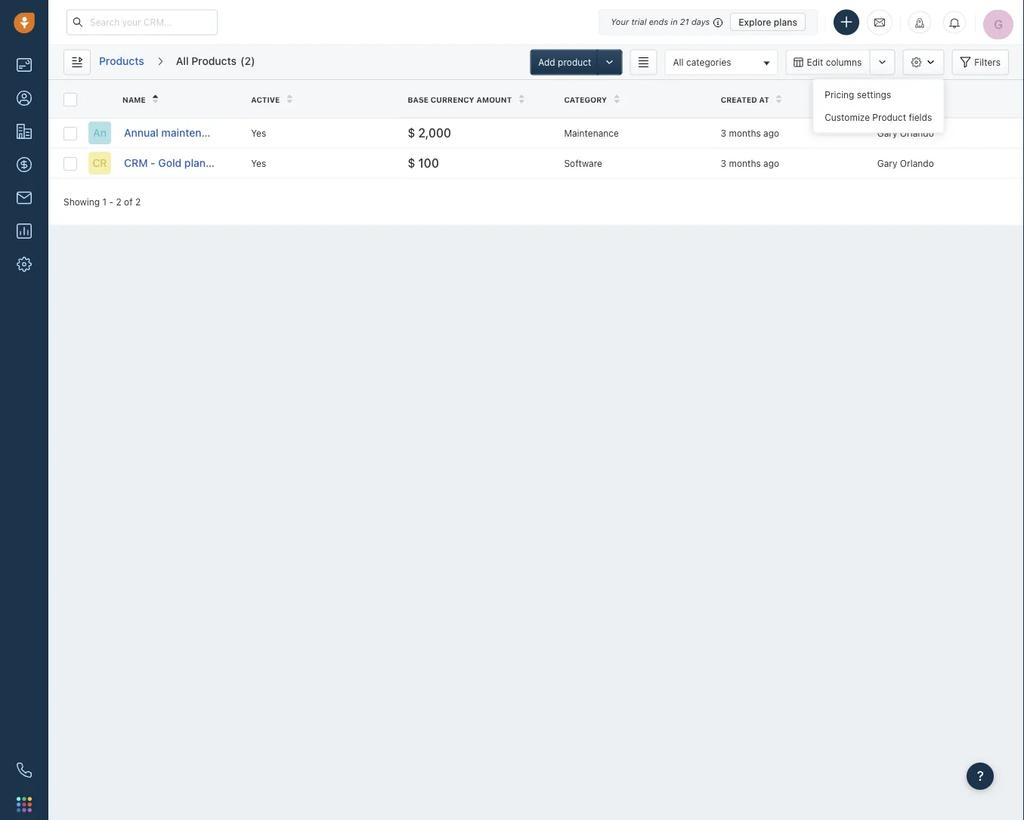 Task type: locate. For each thing, give the bounding box(es) containing it.
2 orlando from the top
[[900, 158, 934, 169]]

0 vertical spatial orlando
[[900, 128, 934, 138]]

0 horizontal spatial all
[[176, 55, 189, 67]]

created by
[[877, 94, 926, 103]]

0 vertical spatial gary orlando
[[877, 128, 934, 138]]

2 3 from the top
[[721, 158, 726, 169]]

amount
[[477, 95, 512, 104]]

an
[[93, 127, 107, 139]]

gary orlando for 100
[[877, 158, 934, 169]]

3
[[721, 128, 726, 138], [721, 158, 726, 169]]

(
[[240, 55, 244, 67]]

ago for 100
[[763, 158, 779, 169]]

- right 1
[[109, 196, 113, 207]]

your trial ends in 21 days
[[611, 17, 710, 27]]

yes right monthly
[[251, 158, 266, 169]]

- left the 'gold' at top
[[151, 157, 155, 169]]

all left categories
[[673, 57, 684, 67]]

orlando
[[900, 128, 934, 138], [900, 158, 934, 169]]

)
[[251, 55, 255, 67]]

explore plans
[[739, 17, 797, 27]]

all categories button
[[665, 50, 778, 75]]

0 vertical spatial 3
[[721, 128, 726, 138]]

1 gary from the top
[[877, 128, 898, 138]]

products link
[[98, 50, 145, 75]]

0 horizontal spatial products
[[99, 55, 144, 67]]

months
[[729, 128, 761, 138], [729, 158, 761, 169]]

1 gary orlando from the top
[[877, 128, 934, 138]]

created left at
[[721, 95, 757, 104]]

freshworks switcher image
[[17, 798, 32, 813]]

0 vertical spatial gary
[[877, 128, 898, 138]]

1 yes from the top
[[251, 128, 266, 138]]

0 vertical spatial $
[[408, 126, 415, 140]]

100
[[418, 156, 439, 170]]

months for 100
[[729, 158, 761, 169]]

$ for $ 100
[[408, 156, 415, 170]]

days
[[692, 17, 710, 27]]

all inside button
[[673, 57, 684, 67]]

0 vertical spatial 3 months ago
[[721, 128, 779, 138]]

2 for )
[[244, 55, 251, 67]]

2 yes from the top
[[251, 158, 266, 169]]

products
[[99, 55, 144, 67], [191, 55, 237, 67]]

2 for of
[[116, 196, 121, 207]]

1 months from the top
[[729, 128, 761, 138]]

showing
[[63, 196, 100, 207]]

created up product on the top
[[877, 94, 914, 103]]

gary orlando
[[877, 128, 934, 138], [877, 158, 934, 169]]

product
[[873, 112, 906, 123]]

-
[[151, 157, 155, 169], [109, 196, 113, 207]]

1 vertical spatial months
[[729, 158, 761, 169]]

0 vertical spatial ago
[[763, 128, 779, 138]]

yes
[[251, 128, 266, 138], [251, 158, 266, 169]]

3 months ago for $ 2,000
[[721, 128, 779, 138]]

orlando for $ 2,000
[[900, 128, 934, 138]]

1 3 from the top
[[721, 128, 726, 138]]

plans
[[774, 17, 797, 27]]

all categories
[[673, 57, 731, 67]]

$ 2,000
[[408, 126, 451, 140]]

products up name
[[99, 55, 144, 67]]

2 3 months ago from the top
[[721, 158, 779, 169]]

0 horizontal spatial 2
[[116, 196, 121, 207]]

2 gary orlando from the top
[[877, 158, 934, 169]]

all
[[176, 55, 189, 67], [673, 57, 684, 67]]

1 vertical spatial ago
[[763, 158, 779, 169]]

of
[[124, 196, 133, 207]]

1 horizontal spatial -
[[151, 157, 155, 169]]

gary for 2,000
[[877, 128, 898, 138]]

1 ago from the top
[[763, 128, 779, 138]]

2 gary from the top
[[877, 158, 898, 169]]

trial
[[631, 17, 647, 27]]

phone element
[[9, 756, 39, 786]]

0 horizontal spatial created
[[721, 95, 757, 104]]

1 vertical spatial -
[[109, 196, 113, 207]]

$ left 2,000
[[408, 126, 415, 140]]

1 vertical spatial gary orlando
[[877, 158, 934, 169]]

1 vertical spatial gary
[[877, 158, 898, 169]]

3 months ago
[[721, 128, 779, 138], [721, 158, 779, 169]]

1 vertical spatial 3 months ago
[[721, 158, 779, 169]]

customize
[[825, 112, 870, 123]]

add product
[[538, 57, 591, 68]]

filters button
[[952, 50, 1009, 75]]

name
[[122, 95, 146, 104]]

2 horizontal spatial 2
[[244, 55, 251, 67]]

orlando for $ 100
[[900, 158, 934, 169]]

edit
[[807, 57, 823, 68]]

1 horizontal spatial all
[[673, 57, 684, 67]]

1 horizontal spatial created
[[877, 94, 914, 103]]

1 $ from the top
[[408, 126, 415, 140]]

2 months from the top
[[729, 158, 761, 169]]

0 horizontal spatial -
[[109, 196, 113, 207]]

2 ago from the top
[[763, 158, 779, 169]]

2 created from the left
[[721, 95, 757, 104]]

categories
[[686, 57, 731, 67]]

monthly
[[208, 157, 249, 169]]

edit columns button
[[786, 50, 869, 75]]

0 vertical spatial yes
[[251, 128, 266, 138]]

1 vertical spatial 3
[[721, 158, 726, 169]]

1 created from the left
[[877, 94, 914, 103]]

3 months ago for $ 100
[[721, 158, 779, 169]]

0 vertical spatial -
[[151, 157, 155, 169]]

1 vertical spatial orlando
[[900, 158, 934, 169]]

by
[[916, 94, 926, 103]]

products left the ( at the top left
[[191, 55, 237, 67]]

1 orlando from the top
[[900, 128, 934, 138]]

gary
[[877, 128, 898, 138], [877, 158, 898, 169]]

2 $ from the top
[[408, 156, 415, 170]]

ends
[[649, 17, 668, 27]]

1 vertical spatial yes
[[251, 158, 266, 169]]

0 vertical spatial months
[[729, 128, 761, 138]]

all down "search your crm..." text box at the left of the page
[[176, 55, 189, 67]]

months for 2,000
[[729, 128, 761, 138]]

created at
[[721, 95, 769, 104]]

1 products from the left
[[99, 55, 144, 67]]

showing 1 - 2 of 2
[[63, 196, 141, 207]]

category
[[564, 95, 607, 104]]

2
[[244, 55, 251, 67], [116, 196, 121, 207], [135, 196, 141, 207]]

$
[[408, 126, 415, 140], [408, 156, 415, 170]]

1 horizontal spatial products
[[191, 55, 237, 67]]

$ left 100
[[408, 156, 415, 170]]

yes up (sample)
[[251, 128, 266, 138]]

1 vertical spatial $
[[408, 156, 415, 170]]

gary for 100
[[877, 158, 898, 169]]

created for created at
[[721, 95, 757, 104]]

created
[[877, 94, 914, 103], [721, 95, 757, 104]]

1 3 months ago from the top
[[721, 128, 779, 138]]

ago
[[763, 128, 779, 138], [763, 158, 779, 169]]

settings
[[857, 90, 891, 100]]



Task type: vqa. For each thing, say whether or not it's contained in the screenshot.
Jane. corresponding to meetings
no



Task type: describe. For each thing, give the bounding box(es) containing it.
gary orlando for 2,000
[[877, 128, 934, 138]]

Search your CRM... text field
[[67, 9, 218, 35]]

active
[[251, 95, 280, 104]]

fields
[[909, 112, 932, 123]]

pricing settings
[[825, 90, 891, 100]]

created for created by
[[877, 94, 914, 103]]

add
[[538, 57, 555, 68]]

plan
[[184, 157, 206, 169]]

at
[[759, 95, 769, 104]]

(sample)
[[252, 157, 296, 169]]

maintenance
[[564, 128, 619, 138]]

explore
[[739, 17, 771, 27]]

all for all products ( 2 )
[[176, 55, 189, 67]]

yes for $ 2,000
[[251, 128, 266, 138]]

crm - gold plan monthly (sample) link
[[124, 156, 296, 171]]

3 for 100
[[721, 158, 726, 169]]

in
[[671, 17, 678, 27]]

phone image
[[17, 763, 32, 779]]

crm
[[124, 157, 148, 169]]

gold
[[158, 157, 182, 169]]

2,000
[[418, 126, 451, 140]]

customize product fields
[[825, 112, 932, 123]]

edit columns
[[807, 57, 862, 68]]

base currency amount
[[408, 95, 512, 104]]

products inside products link
[[99, 55, 144, 67]]

product
[[558, 57, 591, 68]]

pricing
[[825, 90, 854, 100]]

all for all categories
[[673, 57, 684, 67]]

base
[[408, 95, 429, 104]]

crm - gold plan monthly (sample)
[[124, 157, 296, 169]]

email image
[[874, 16, 885, 29]]

currency
[[431, 95, 474, 104]]

your
[[611, 17, 629, 27]]

explore plans link
[[730, 13, 806, 31]]

21
[[680, 17, 689, 27]]

$ for $ 2,000
[[408, 126, 415, 140]]

1
[[102, 196, 107, 207]]

1 horizontal spatial 2
[[135, 196, 141, 207]]

ago for 2,000
[[763, 128, 779, 138]]

cr
[[93, 157, 107, 169]]

add product button
[[530, 50, 600, 75]]

3 for 2,000
[[721, 128, 726, 138]]

$ 100
[[408, 156, 439, 170]]

filters
[[974, 57, 1001, 68]]

all products ( 2 )
[[176, 55, 255, 67]]

columns
[[826, 57, 862, 68]]

2 products from the left
[[191, 55, 237, 67]]

software
[[564, 158, 602, 169]]

yes for $ 100
[[251, 158, 266, 169]]



